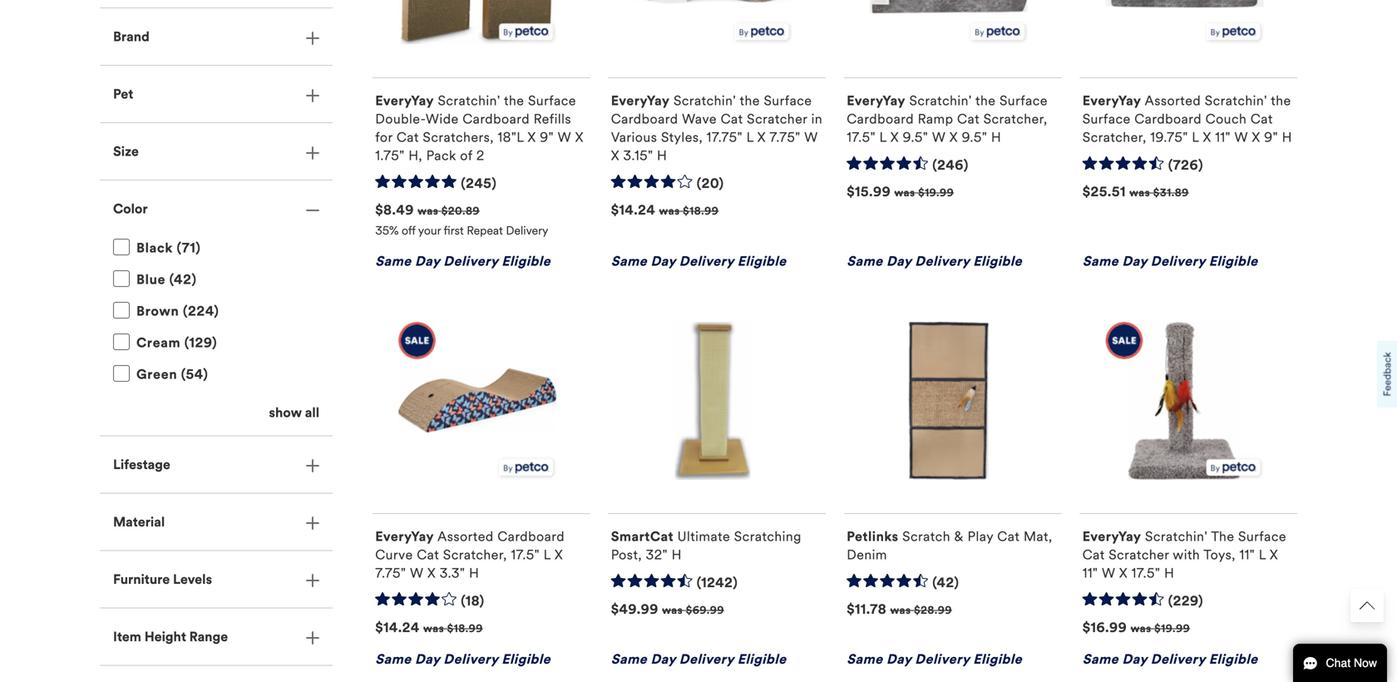 Task type: describe. For each thing, give the bounding box(es) containing it.
show all button
[[269, 404, 319, 422]]

2 plus icon 2 image from the top
[[306, 89, 319, 102]]

1 plus icon 2 button from the top
[[100, 8, 333, 65]]

1 plus icon 2 image from the top
[[306, 31, 319, 45]]

3 plus icon 2 image from the top
[[306, 146, 319, 160]]

3 plus icon 2 button from the top
[[100, 123, 333, 180]]

black
[[136, 240, 173, 256]]

styled arrow button link
[[1351, 589, 1384, 622]]

6 plus icon 2 image from the top
[[306, 574, 319, 587]]

6 plus icon 2 button from the top
[[100, 551, 333, 608]]

black (71)
[[136, 240, 201, 256]]

5 plus icon 2 button from the top
[[100, 494, 333, 550]]

color button
[[100, 181, 333, 237]]

5 plus icon 2 image from the top
[[306, 517, 319, 530]]

blue (42)
[[136, 271, 197, 288]]

2 plus icon 2 button from the top
[[100, 66, 333, 122]]

color
[[113, 200, 148, 217]]

(42)
[[169, 271, 197, 288]]

scroll to top image
[[1360, 598, 1375, 613]]



Task type: locate. For each thing, give the bounding box(es) containing it.
4 plus icon 2 button from the top
[[100, 436, 333, 493]]

all
[[305, 404, 319, 421]]

cream (129)
[[136, 335, 217, 351]]

plus icon 2 image
[[306, 31, 319, 45], [306, 89, 319, 102], [306, 146, 319, 160], [306, 459, 319, 473], [306, 517, 319, 530], [306, 574, 319, 587], [306, 631, 319, 645]]

cream
[[136, 335, 181, 351]]

green
[[136, 366, 177, 383]]

7 plus icon 2 image from the top
[[306, 631, 319, 645]]

7 plus icon 2 button from the top
[[100, 609, 333, 665]]

(129)
[[184, 335, 217, 351]]

blue
[[136, 271, 166, 288]]

4 plus icon 2 image from the top
[[306, 459, 319, 473]]

brown
[[136, 303, 179, 320]]

(224)
[[183, 303, 219, 320]]

show all
[[269, 404, 319, 421]]

plus icon 2 button
[[100, 8, 333, 65], [100, 66, 333, 122], [100, 123, 333, 180], [100, 436, 333, 493], [100, 494, 333, 550], [100, 551, 333, 608], [100, 609, 333, 665]]

green (54)
[[136, 366, 208, 383]]

brown (224)
[[136, 303, 219, 320]]

(71)
[[177, 240, 201, 256]]

show
[[269, 404, 302, 421]]

(54)
[[181, 366, 208, 383]]



Task type: vqa. For each thing, say whether or not it's contained in the screenshot.
Plus Icon 2 associated with fifth Plus icon 2 dropdown button from the top
yes



